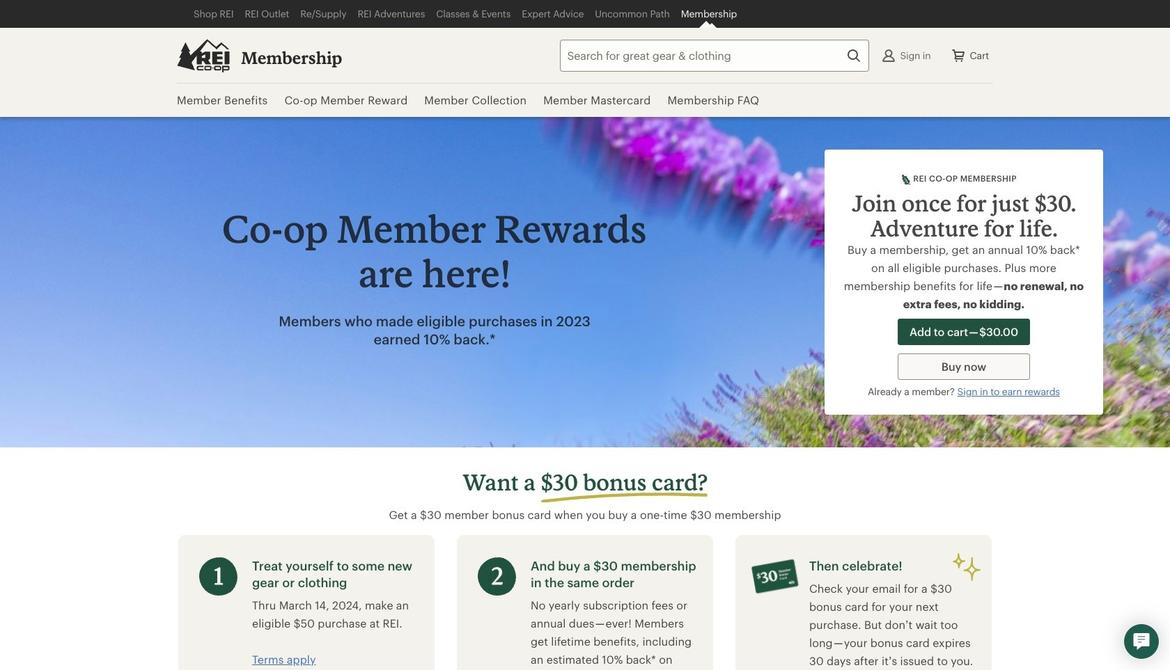 Task type: locate. For each thing, give the bounding box(es) containing it.
rei co-op, go to rei.com home page image
[[177, 39, 230, 72]]

a graphic of the number two image
[[477, 558, 516, 596]]

live chat image
[[1133, 634, 1150, 650]]

banner
[[0, 0, 1170, 117]]

search image
[[846, 47, 862, 64]]

Search for great gear & clothing text field
[[560, 39, 869, 71]]

None field
[[560, 39, 869, 71]]

a graphic of the number one image
[[199, 558, 237, 596]]

shopping cart is empty image
[[950, 47, 967, 64]]

None search field
[[535, 39, 869, 71]]



Task type: vqa. For each thing, say whether or not it's contained in the screenshot.
"Bag" inside NEMO Forte 20 Endless Promise Sleeping Bag - Women's
no



Task type: describe. For each thing, give the bounding box(es) containing it.
a graphic of member bonus card image
[[751, 558, 800, 596]]



